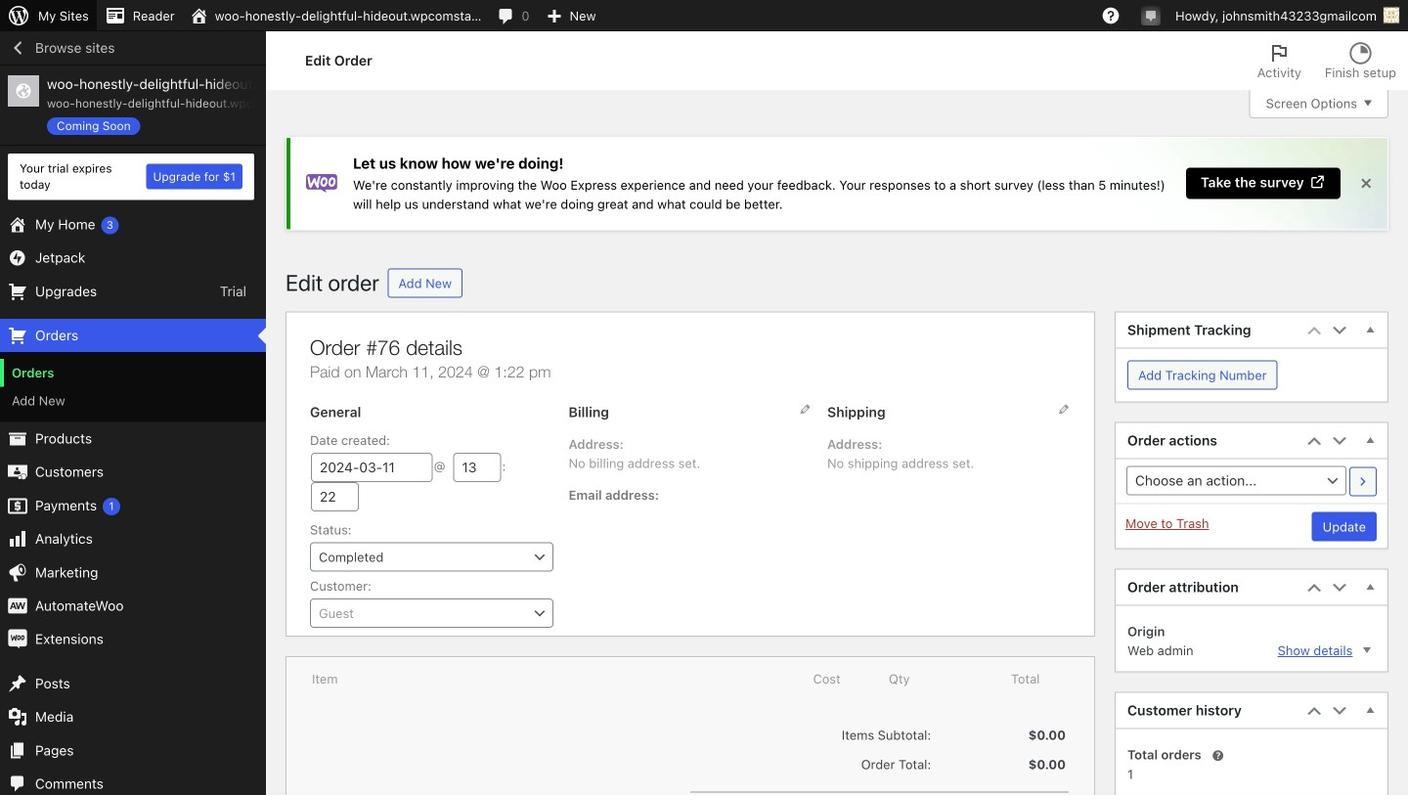 Task type: locate. For each thing, give the bounding box(es) containing it.
None text field
[[311, 543, 553, 571], [311, 599, 553, 627], [311, 543, 553, 571], [311, 599, 553, 627]]

take the survey image
[[1310, 174, 1327, 190]]

m number field
[[311, 482, 359, 511]]

total number of non-cancelled, non-failed orders for this customer, including the current one. image
[[1211, 748, 1226, 764]]

None field
[[310, 542, 554, 572], [310, 598, 554, 628], [310, 542, 554, 572], [310, 598, 554, 628]]

tab list
[[1246, 31, 1409, 90]]

notification image
[[1144, 7, 1159, 22]]

main menu navigation
[[0, 31, 266, 795]]

None text field
[[311, 453, 433, 482]]



Task type: describe. For each thing, give the bounding box(es) containing it.
toolbar navigation
[[0, 0, 1409, 35]]

h number field
[[453, 453, 501, 482]]



Task type: vqa. For each thing, say whether or not it's contained in the screenshot.
Product Editor top bar. "region"
no



